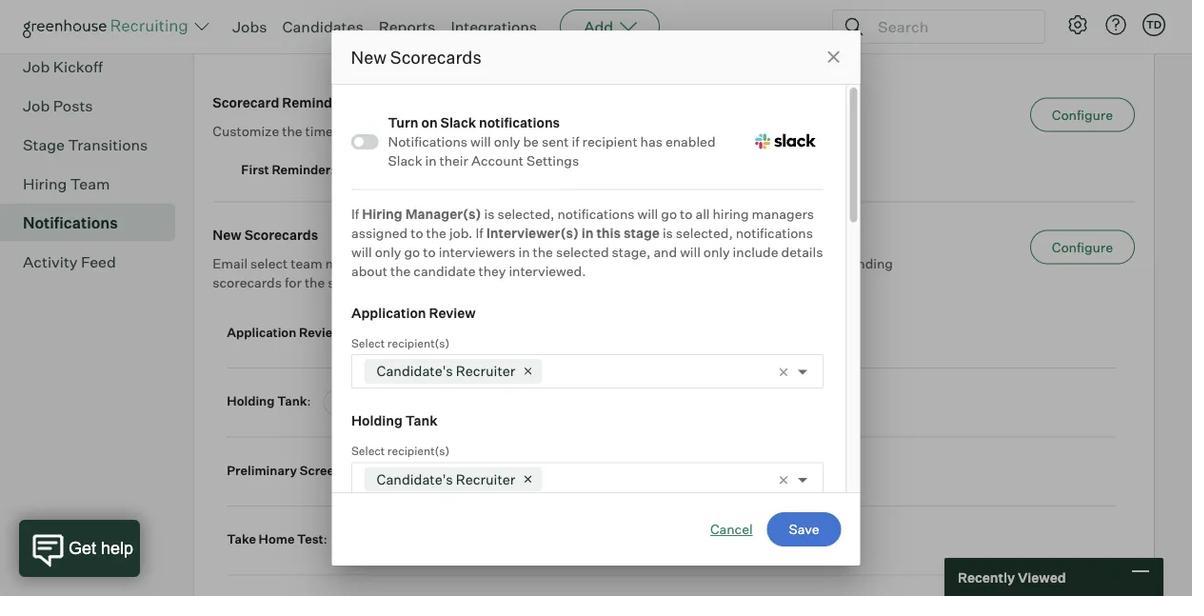 Task type: vqa. For each thing, say whether or not it's contained in the screenshot.
the bottommost Scorecard
yes



Task type: describe. For each thing, give the bounding box(es) containing it.
time
[[305, 123, 333, 139]]

new scorecards inside dialog
[[351, 46, 482, 68]]

email
[[213, 255, 248, 272]]

: for first reminder : 1 hour after interview
[[331, 162, 335, 177]]

sent inside turn on slack notifications notifications will only be sent if recipient has enabled slack in their account settings
[[542, 133, 569, 150]]

candidate
[[413, 263, 476, 279]]

1 submitted from the left
[[541, 255, 605, 272]]

take
[[227, 532, 256, 547]]

in inside is selected, notifications will only go to interviewers in the selected stage, and will only include details about the candidate they interviewed.
[[518, 243, 530, 260]]

preliminary screen
[[227, 463, 342, 478]]

application inside new scorecards dialog
[[351, 304, 426, 321]]

customize the time and frequency that scorecard reminders are sent to interviewers.
[[213, 123, 738, 139]]

job posts link
[[23, 94, 168, 117]]

details
[[781, 243, 823, 260]]

screen
[[300, 463, 342, 478]]

0 horizontal spatial new
[[213, 226, 242, 243]]

0 horizontal spatial only
[[375, 243, 401, 260]]

configure image
[[1067, 13, 1090, 36]]

0 horizontal spatial review
[[299, 325, 343, 340]]

team
[[70, 174, 110, 193]]

if
[[572, 133, 579, 150]]

take home test :
[[227, 532, 330, 547]]

activity
[[23, 252, 78, 271]]

hiring inside new scorecards dialog
[[362, 205, 402, 222]]

activity feed link
[[23, 250, 168, 273]]

configure button for customize the time and frequency that scorecard reminders are sent to interviewers.
[[1031, 98, 1136, 132]]

: for holding tank :
[[307, 394, 311, 409]]

go inside is selected, notifications will go to all hiring managers assigned to the job. if
[[661, 205, 677, 222]]

selected, for if
[[497, 205, 554, 222]]

notifications link
[[23, 211, 168, 234]]

job kickoff link
[[23, 55, 168, 78]]

viewed
[[1019, 569, 1067, 586]]

outstanding
[[818, 255, 894, 272]]

all
[[696, 205, 710, 222]]

1 horizontal spatial slack
[[440, 114, 476, 131]]

assigned
[[351, 224, 408, 241]]

to right recipient
[[641, 123, 654, 139]]

managers
[[752, 205, 814, 222]]

posts
[[53, 96, 93, 115]]

their
[[439, 152, 468, 169]]

the left time
[[282, 123, 303, 139]]

interviewed.
[[509, 263, 586, 279]]

interviewers.
[[657, 123, 738, 139]]

2 vertical spatial notifications
[[23, 213, 118, 232]]

this
[[596, 224, 621, 241]]

selected inside is selected, notifications will only go to interviewers in the selected stage, and will only include details about the candidate they interviewed.
[[556, 243, 609, 260]]

recipient(s) for tank
[[387, 444, 449, 458]]

activity feed
[[23, 252, 116, 271]]

notifications for and
[[736, 224, 813, 241]]

reports link
[[379, 17, 436, 36]]

candidates
[[283, 17, 364, 36]]

configure for email select team members when a new scorecard is submitted with a summary of submitted and outstanding scorecards for the selected stage.
[[1053, 239, 1114, 256]]

hiring
[[713, 205, 749, 222]]

in inside turn on slack notifications notifications will only be sent if recipient has enabled slack in their account settings
[[425, 152, 436, 169]]

add
[[584, 17, 614, 36]]

stage transitions link
[[23, 133, 168, 156]]

0 horizontal spatial and
[[336, 123, 360, 139]]

0 vertical spatial notifications
[[312, 30, 426, 54]]

1 vertical spatial slack
[[388, 152, 422, 169]]

frequency
[[363, 123, 425, 139]]

select recipient(s) for holding
[[351, 444, 449, 458]]

candidates link
[[283, 17, 364, 36]]

hiring team link
[[23, 172, 168, 195]]

for
[[285, 274, 302, 291]]

hiring team
[[23, 174, 110, 193]]

interviewer(s) in this stage
[[486, 224, 660, 241]]

will left of
[[680, 243, 701, 260]]

with
[[608, 255, 635, 272]]

transitions
[[68, 135, 148, 154]]

job kickoff
[[23, 57, 103, 76]]

2 horizontal spatial in
[[582, 224, 594, 241]]

scorecard notifications
[[217, 30, 426, 54]]

recipient
[[582, 133, 638, 150]]

if hiring manager(s)
[[351, 205, 481, 222]]

only inside turn on slack notifications notifications will only be sent if recipient has enabled slack in their account settings
[[494, 133, 520, 150]]

preliminary
[[227, 463, 297, 478]]

jobs link
[[233, 17, 267, 36]]

selected, for will
[[676, 224, 733, 241]]

first
[[241, 162, 269, 177]]

select recipient(s) for application
[[351, 336, 449, 350]]

and inside is selected, notifications will only go to interviewers in the selected stage, and will only include details about the candidate they interviewed.
[[654, 243, 677, 260]]

scorecard for scorecard reminders
[[213, 94, 280, 111]]

0 vertical spatial scorecard
[[456, 123, 519, 139]]

1 a from the left
[[424, 255, 432, 272]]

job for job info
[[23, 18, 50, 37]]

first reminder : 1 hour after interview
[[241, 161, 468, 177]]

job posts
[[23, 96, 93, 115]]

1 vertical spatial new scorecards
[[213, 226, 318, 243]]

if inside is selected, notifications will go to all hiring managers assigned to the job. if
[[475, 224, 483, 241]]

job for job kickoff
[[23, 57, 50, 76]]

selected inside the email select team members when a new scorecard is submitted with a summary of submitted and outstanding scorecards for the selected stage.
[[328, 274, 381, 291]]

team
[[291, 255, 323, 272]]

home
[[259, 532, 295, 547]]

cancel
[[711, 521, 753, 538]]

the inside is selected, notifications will go to all hiring managers assigned to the job. if
[[426, 224, 446, 241]]

members
[[326, 255, 385, 272]]

to left all at the top right of the page
[[680, 205, 693, 222]]

is selected, notifications will only go to interviewers in the selected stage, and will only include details about the candidate they interviewed.
[[351, 224, 823, 279]]

feed
[[81, 252, 116, 271]]

will inside turn on slack notifications notifications will only be sent if recipient has enabled slack in their account settings
[[470, 133, 491, 150]]

customize
[[213, 123, 279, 139]]

job info link
[[23, 16, 168, 39]]

are
[[588, 123, 608, 139]]

to inside is selected, notifications will only go to interviewers in the selected stage, and will only include details about the candidate they interviewed.
[[423, 243, 436, 260]]

stage
[[23, 135, 65, 154]]

email select team members when a new scorecard is submitted with a summary of submitted and outstanding scorecards for the selected stage.
[[213, 255, 894, 291]]

job.
[[449, 224, 473, 241]]

kickoff
[[53, 57, 103, 76]]

test
[[297, 532, 324, 547]]

include
[[733, 243, 779, 260]]

jobs
[[233, 17, 267, 36]]

new scorecards dialog
[[332, 30, 861, 596]]

td button
[[1140, 10, 1170, 40]]

info
[[53, 18, 80, 37]]

notifications for job.
[[557, 205, 635, 222]]

cancel link
[[711, 520, 753, 539]]

stage transitions
[[23, 135, 148, 154]]

scorecard inside the email select team members when a new scorecard is submitted with a summary of submitted and outstanding scorecards for the selected stage.
[[463, 255, 525, 272]]

save
[[790, 521, 820, 538]]

tank for holding tank
[[405, 413, 438, 429]]

recently
[[959, 569, 1016, 586]]

that
[[428, 123, 453, 139]]



Task type: locate. For each thing, give the bounding box(es) containing it.
1 vertical spatial :
[[307, 394, 311, 409]]

in
[[425, 152, 436, 169], [582, 224, 594, 241], [518, 243, 530, 260]]

in down interviewer(s)
[[518, 243, 530, 260]]

0 vertical spatial is
[[484, 205, 494, 222]]

2 select recipient(s) from the top
[[351, 444, 449, 458]]

new down reports link
[[351, 46, 387, 68]]

job left posts
[[23, 96, 50, 115]]

0 vertical spatial configure
[[1053, 106, 1114, 123]]

slack right the on on the left top of the page
[[440, 114, 476, 131]]

1 vertical spatial select
[[351, 444, 385, 458]]

hour
[[346, 161, 375, 177]]

1 vertical spatial new
[[213, 226, 242, 243]]

the up interviewed.
[[533, 243, 553, 260]]

notifications down managers
[[736, 224, 813, 241]]

0 horizontal spatial if
[[351, 205, 359, 222]]

is up interviewers
[[484, 205, 494, 222]]

turn on slack notifications notifications will only be sent if recipient has enabled slack in their account settings
[[388, 114, 716, 169]]

review down for
[[299, 325, 343, 340]]

1 horizontal spatial hiring
[[362, 205, 402, 222]]

1 vertical spatial go
[[404, 243, 420, 260]]

account
[[471, 152, 524, 169]]

hiring up assigned
[[362, 205, 402, 222]]

0 vertical spatial tank
[[277, 394, 307, 409]]

is for if
[[484, 205, 494, 222]]

1 horizontal spatial tank
[[405, 413, 438, 429]]

0 horizontal spatial new scorecards
[[213, 226, 318, 243]]

Search text field
[[874, 13, 1028, 40]]

1 select recipient(s) from the top
[[351, 336, 449, 350]]

tank for holding tank :
[[277, 394, 307, 409]]

selected down interviewer(s) in this stage on the top of the page
[[556, 243, 609, 260]]

integrations
[[451, 17, 538, 36]]

2 horizontal spatial is
[[663, 224, 673, 241]]

0 vertical spatial :
[[331, 162, 335, 177]]

only up account
[[494, 133, 520, 150]]

1 vertical spatial scorecards
[[245, 226, 318, 243]]

1 horizontal spatial holding
[[351, 413, 403, 429]]

is inside is selected, notifications will only go to interviewers in the selected stage, and will only include details about the candidate they interviewed.
[[663, 224, 673, 241]]

is right stage
[[663, 224, 673, 241]]

1 job from the top
[[23, 18, 50, 37]]

in left this
[[582, 224, 594, 241]]

sent
[[611, 123, 638, 139], [542, 133, 569, 150]]

2 recipient(s) from the top
[[387, 444, 449, 458]]

selected,
[[497, 205, 554, 222], [676, 224, 733, 241]]

reminders
[[521, 123, 585, 139]]

about
[[351, 263, 387, 279]]

0 horizontal spatial a
[[424, 255, 432, 272]]

configure for customize the time and frequency that scorecard reminders are sent to interviewers.
[[1053, 106, 1114, 123]]

0 horizontal spatial is
[[484, 205, 494, 222]]

sent right are
[[611, 123, 638, 139]]

1 horizontal spatial a
[[638, 255, 645, 272]]

1 vertical spatial select recipient(s)
[[351, 444, 449, 458]]

configure
[[1053, 106, 1114, 123], [1053, 239, 1114, 256]]

notifications inside is selected, notifications will only go to interviewers in the selected stage, and will only include details about the candidate they interviewed.
[[736, 224, 813, 241]]

scorecards up select
[[245, 226, 318, 243]]

select
[[251, 255, 288, 272]]

2 vertical spatial job
[[23, 96, 50, 115]]

the inside the email select team members when a new scorecard is submitted with a summary of submitted and outstanding scorecards for the selected stage.
[[305, 274, 325, 291]]

summary
[[648, 255, 707, 272]]

application review down for
[[227, 325, 343, 340]]

slack down frequency
[[388, 152, 422, 169]]

recipient(s) for review
[[387, 336, 449, 350]]

0 vertical spatial new scorecards
[[351, 46, 482, 68]]

scorecards
[[391, 46, 482, 68], [245, 226, 318, 243]]

to up candidate
[[423, 243, 436, 260]]

stage,
[[612, 243, 651, 260]]

1 vertical spatial scorecard
[[463, 255, 525, 272]]

scorecards inside dialog
[[391, 46, 482, 68]]

will up stage
[[638, 205, 658, 222]]

1 vertical spatial selected,
[[676, 224, 733, 241]]

0 horizontal spatial hiring
[[23, 174, 67, 193]]

a left new
[[424, 255, 432, 272]]

is
[[484, 205, 494, 222], [663, 224, 673, 241], [528, 255, 539, 272]]

2 horizontal spatial only
[[704, 243, 730, 260]]

2 configure from the top
[[1053, 239, 1114, 256]]

of
[[710, 255, 722, 272]]

manager(s)
[[405, 205, 481, 222]]

scorecard down job.
[[463, 255, 525, 272]]

1 horizontal spatial is
[[528, 255, 539, 272]]

0 horizontal spatial in
[[425, 152, 436, 169]]

0 horizontal spatial holding
[[227, 394, 275, 409]]

1 vertical spatial selected
[[328, 274, 381, 291]]

1
[[339, 161, 344, 177]]

scorecard reminders
[[213, 94, 353, 111]]

and down stage
[[654, 243, 677, 260]]

to down if hiring manager(s)
[[410, 224, 423, 241]]

1 vertical spatial tank
[[405, 413, 438, 429]]

select down holding tank
[[351, 444, 385, 458]]

1 select from the top
[[351, 336, 385, 350]]

recruiter
[[447, 326, 504, 342], [456, 363, 515, 380], [411, 395, 469, 411], [446, 464, 504, 480], [456, 471, 515, 488]]

holding tank
[[351, 413, 438, 429]]

tank inside new scorecards dialog
[[405, 413, 438, 429]]

1 vertical spatial notifications
[[557, 205, 635, 222]]

will up account
[[470, 133, 491, 150]]

0 vertical spatial scorecards
[[391, 46, 482, 68]]

1 vertical spatial application review
[[227, 325, 343, 340]]

notifications
[[312, 30, 426, 54], [388, 133, 467, 150], [23, 213, 118, 232]]

1 vertical spatial holding
[[351, 413, 403, 429]]

2 configure button from the top
[[1031, 230, 1136, 265]]

0 vertical spatial job
[[23, 18, 50, 37]]

1 vertical spatial if
[[475, 224, 483, 241]]

is for will
[[663, 224, 673, 241]]

has
[[640, 133, 663, 150]]

notifications up be
[[479, 114, 560, 131]]

2 vertical spatial is
[[528, 255, 539, 272]]

will up 'about'
[[351, 243, 372, 260]]

integrations link
[[451, 17, 538, 36]]

recipient(s)
[[387, 336, 449, 350], [387, 444, 449, 458]]

in left their on the top of page
[[425, 152, 436, 169]]

settings
[[526, 152, 579, 169]]

job for job posts
[[23, 96, 50, 115]]

configure button for email select team members when a new scorecard is submitted with a summary of submitted and outstanding scorecards for the selected stage.
[[1031, 230, 1136, 265]]

0 vertical spatial application review
[[351, 304, 476, 321]]

0 horizontal spatial submitted
[[541, 255, 605, 272]]

scorecard
[[456, 123, 519, 139], [463, 255, 525, 272]]

review down candidate
[[429, 304, 476, 321]]

0 horizontal spatial :
[[307, 394, 311, 409]]

new
[[351, 46, 387, 68], [213, 226, 242, 243]]

will
[[470, 133, 491, 150], [638, 205, 658, 222], [351, 243, 372, 260], [680, 243, 701, 260]]

0 vertical spatial holding
[[227, 394, 275, 409]]

1 horizontal spatial selected,
[[676, 224, 733, 241]]

go up stage.
[[404, 243, 420, 260]]

turn
[[388, 114, 418, 131]]

0 vertical spatial configure button
[[1031, 98, 1136, 132]]

be
[[523, 133, 539, 150]]

holding for holding tank :
[[227, 394, 275, 409]]

selected, inside is selected, notifications will go to all hiring managers assigned to the job. if
[[497, 205, 554, 222]]

2 a from the left
[[638, 255, 645, 272]]

new inside dialog
[[351, 46, 387, 68]]

only left the include on the top right of the page
[[704, 243, 730, 260]]

notifications inside is selected, notifications will go to all hiring managers assigned to the job. if
[[557, 205, 635, 222]]

0 horizontal spatial slack
[[388, 152, 422, 169]]

on
[[421, 114, 437, 131]]

1 vertical spatial review
[[299, 325, 343, 340]]

td
[[1147, 18, 1163, 31]]

only down assigned
[[375, 243, 401, 260]]

1 vertical spatial is
[[663, 224, 673, 241]]

new up email
[[213, 226, 242, 243]]

0 horizontal spatial scorecards
[[245, 226, 318, 243]]

stage.
[[384, 274, 423, 291]]

1 horizontal spatial selected
[[556, 243, 609, 260]]

0 vertical spatial selected,
[[497, 205, 554, 222]]

0 horizontal spatial application
[[227, 325, 297, 340]]

0 vertical spatial select recipient(s)
[[351, 336, 449, 350]]

selected, down all at the top right of the page
[[676, 224, 733, 241]]

is inside is selected, notifications will go to all hiring managers assigned to the job. if
[[484, 205, 494, 222]]

0 horizontal spatial tank
[[277, 394, 307, 409]]

holding inside new scorecards dialog
[[351, 413, 403, 429]]

select down stage.
[[351, 336, 385, 350]]

sent up settings
[[542, 133, 569, 150]]

0 horizontal spatial sent
[[542, 133, 569, 150]]

1 horizontal spatial only
[[494, 133, 520, 150]]

2 horizontal spatial and
[[792, 255, 815, 272]]

slack
[[440, 114, 476, 131], [388, 152, 422, 169]]

the down the manager(s) on the left of page
[[426, 224, 446, 241]]

2 vertical spatial in
[[518, 243, 530, 260]]

1 horizontal spatial in
[[518, 243, 530, 260]]

application review down stage.
[[351, 304, 476, 321]]

new scorecards up select
[[213, 226, 318, 243]]

when
[[388, 255, 421, 272]]

new scorecards down reports link
[[351, 46, 482, 68]]

1 horizontal spatial application
[[351, 304, 426, 321]]

submitted down interviewer(s) in this stage on the top of the page
[[541, 255, 605, 272]]

go
[[661, 205, 677, 222], [404, 243, 420, 260]]

scorecard
[[217, 30, 308, 54], [213, 94, 280, 111]]

0 horizontal spatial go
[[404, 243, 420, 260]]

1 vertical spatial configure
[[1053, 239, 1114, 256]]

selected down members
[[328, 274, 381, 291]]

application
[[351, 304, 426, 321], [227, 325, 297, 340]]

select recipient(s) down stage.
[[351, 336, 449, 350]]

1 horizontal spatial application review
[[351, 304, 476, 321]]

if up assigned
[[351, 205, 359, 222]]

1 vertical spatial application
[[227, 325, 297, 340]]

: up screen
[[307, 394, 311, 409]]

0 vertical spatial recipient(s)
[[387, 336, 449, 350]]

: inside first reminder : 1 hour after interview
[[331, 162, 335, 177]]

select recipient(s) down holding tank
[[351, 444, 449, 458]]

2 vertical spatial notifications
[[736, 224, 813, 241]]

is down interviewer(s)
[[528, 255, 539, 272]]

1 horizontal spatial new
[[351, 46, 387, 68]]

is inside the email select team members when a new scorecard is submitted with a summary of submitted and outstanding scorecards for the selected stage.
[[528, 255, 539, 272]]

0 vertical spatial review
[[429, 304, 476, 321]]

3 job from the top
[[23, 96, 50, 115]]

2 horizontal spatial :
[[331, 162, 335, 177]]

hiring inside "link"
[[23, 174, 67, 193]]

td button
[[1143, 13, 1166, 36]]

1 horizontal spatial :
[[324, 532, 327, 547]]

interviewers
[[438, 243, 515, 260]]

configure button
[[1031, 98, 1136, 132], [1031, 230, 1136, 265]]

0 vertical spatial if
[[351, 205, 359, 222]]

the right 'about'
[[390, 263, 411, 279]]

new scorecards
[[351, 46, 482, 68], [213, 226, 318, 243]]

job
[[23, 18, 50, 37], [23, 57, 50, 76], [23, 96, 50, 115]]

recipient(s) down holding tank
[[387, 444, 449, 458]]

select for holding tank
[[351, 444, 385, 458]]

greenhouse recruiting image
[[23, 15, 194, 38]]

: left 1
[[331, 162, 335, 177]]

reminders
[[282, 94, 353, 111]]

application down stage.
[[351, 304, 426, 321]]

2 select from the top
[[351, 444, 385, 458]]

and right the include on the top right of the page
[[792, 255, 815, 272]]

will inside is selected, notifications will go to all hiring managers assigned to the job. if
[[638, 205, 658, 222]]

save button
[[768, 513, 842, 547]]

holding tank :
[[227, 394, 314, 409]]

application down scorecards
[[227, 325, 297, 340]]

and inside the email select team members when a new scorecard is submitted with a summary of submitted and outstanding scorecards for the selected stage.
[[792, 255, 815, 272]]

the down team
[[305, 274, 325, 291]]

0 vertical spatial slack
[[440, 114, 476, 131]]

recipient(s) down stage.
[[387, 336, 449, 350]]

0 vertical spatial scorecard
[[217, 30, 308, 54]]

select recipient(s)
[[351, 336, 449, 350], [351, 444, 449, 458]]

1 configure button from the top
[[1031, 98, 1136, 132]]

scorecards down reports
[[391, 46, 482, 68]]

0 horizontal spatial selected
[[328, 274, 381, 291]]

0 vertical spatial selected
[[556, 243, 609, 260]]

selected, up interviewer(s)
[[497, 205, 554, 222]]

job left the 'info'
[[23, 18, 50, 37]]

: right home
[[324, 532, 327, 547]]

interview
[[410, 161, 468, 177]]

is selected, notifications will go to all hiring managers assigned to the job. if
[[351, 205, 814, 241]]

2 vertical spatial :
[[324, 532, 327, 547]]

0 horizontal spatial selected,
[[497, 205, 554, 222]]

enabled
[[666, 133, 716, 150]]

notifications inside turn on slack notifications notifications will only be sent if recipient has enabled slack in their account settings
[[388, 133, 467, 150]]

1 vertical spatial in
[[582, 224, 594, 241]]

0 horizontal spatial application review
[[227, 325, 343, 340]]

1 recipient(s) from the top
[[387, 336, 449, 350]]

select
[[351, 336, 385, 350], [351, 444, 385, 458]]

0 vertical spatial go
[[661, 205, 677, 222]]

to
[[641, 123, 654, 139], [680, 205, 693, 222], [410, 224, 423, 241], [423, 243, 436, 260]]

1 horizontal spatial sent
[[611, 123, 638, 139]]

review inside new scorecards dialog
[[429, 304, 476, 321]]

1 vertical spatial job
[[23, 57, 50, 76]]

go left all at the top right of the page
[[661, 205, 677, 222]]

submitted
[[541, 255, 605, 272], [725, 255, 789, 272]]

1 vertical spatial hiring
[[362, 205, 402, 222]]

0 vertical spatial in
[[425, 152, 436, 169]]

notifications
[[479, 114, 560, 131], [557, 205, 635, 222], [736, 224, 813, 241]]

notifications up this
[[557, 205, 635, 222]]

selected, inside is selected, notifications will only go to interviewers in the selected stage, and will only include details about the candidate they interviewed.
[[676, 224, 733, 241]]

only
[[494, 133, 520, 150], [375, 243, 401, 260], [704, 243, 730, 260]]

new
[[434, 255, 460, 272]]

scorecard up account
[[456, 123, 519, 139]]

go inside is selected, notifications will only go to interviewers in the selected stage, and will only include details about the candidate they interviewed.
[[404, 243, 420, 260]]

a
[[424, 255, 432, 272], [638, 255, 645, 272]]

select for application review
[[351, 336, 385, 350]]

1 vertical spatial scorecard
[[213, 94, 280, 111]]

1 horizontal spatial review
[[429, 304, 476, 321]]

interviewer(s)
[[486, 224, 579, 241]]

0 vertical spatial hiring
[[23, 174, 67, 193]]

recently viewed
[[959, 569, 1067, 586]]

a right with
[[638, 255, 645, 272]]

0 vertical spatial application
[[351, 304, 426, 321]]

notifications inside turn on slack notifications notifications will only be sent if recipient has enabled slack in their account settings
[[479, 114, 560, 131]]

1 horizontal spatial scorecards
[[391, 46, 482, 68]]

2 job from the top
[[23, 57, 50, 76]]

and right time
[[336, 123, 360, 139]]

reports
[[379, 17, 436, 36]]

application review inside new scorecards dialog
[[351, 304, 476, 321]]

0 vertical spatial new
[[351, 46, 387, 68]]

1 configure from the top
[[1053, 106, 1114, 123]]

add button
[[560, 10, 661, 44]]

1 horizontal spatial go
[[661, 205, 677, 222]]

job left kickoff
[[23, 57, 50, 76]]

submitted right of
[[725, 255, 789, 272]]

they
[[478, 263, 506, 279]]

hiring down the stage
[[23, 174, 67, 193]]

1 vertical spatial configure button
[[1031, 230, 1136, 265]]

0 vertical spatial select
[[351, 336, 385, 350]]

scorecard for scorecard notifications
[[217, 30, 308, 54]]

holding for holding tank
[[351, 413, 403, 429]]

if right job.
[[475, 224, 483, 241]]

job info
[[23, 18, 80, 37]]

scorecards
[[213, 274, 282, 291]]

2 submitted from the left
[[725, 255, 789, 272]]

holding
[[227, 394, 275, 409], [351, 413, 403, 429]]

1 horizontal spatial submitted
[[725, 255, 789, 272]]

the
[[282, 123, 303, 139], [426, 224, 446, 241], [533, 243, 553, 260], [390, 263, 411, 279], [305, 274, 325, 291]]



